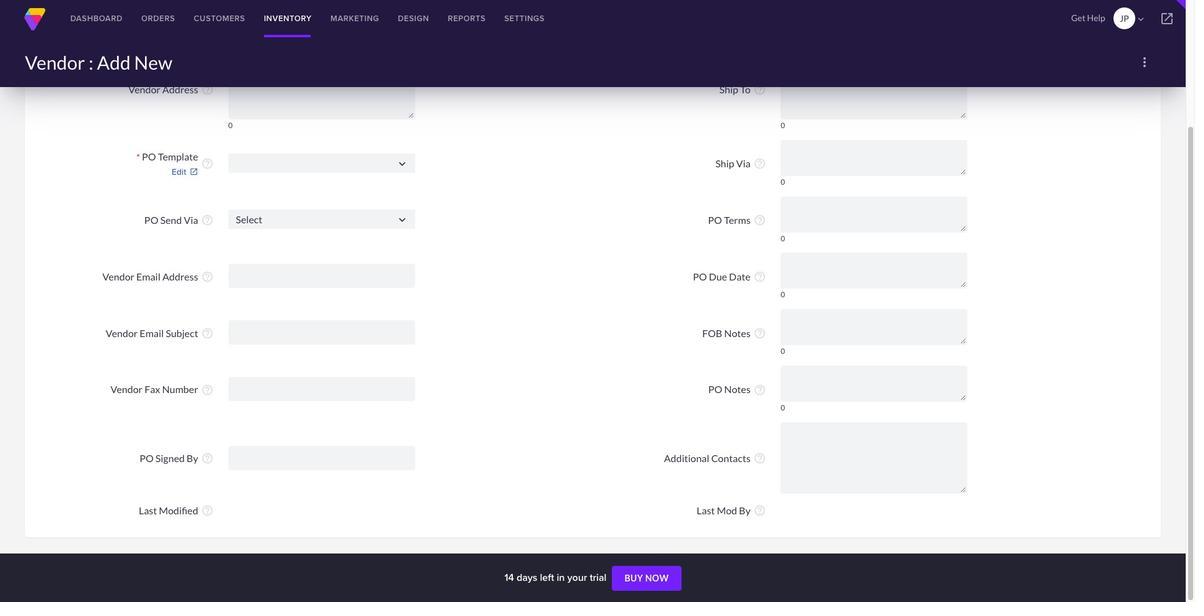Task type: describe. For each thing, give the bounding box(es) containing it.
po for po terms help_outline
[[708, 214, 722, 226]]

notes for po notes help_outline
[[724, 384, 751, 396]]

design
[[398, 12, 429, 24]]

14
[[505, 571, 514, 585]]

ship for ship to help_outline
[[720, 83, 738, 95]]

0 for ship to help_outline
[[781, 121, 785, 130]]

last for by
[[697, 505, 715, 517]]

help_outline inside po due date help_outline
[[754, 271, 766, 283]]

po inside * po template edit
[[142, 150, 156, 162]]

po for po signed by help_outline
[[140, 453, 154, 465]]

* po template edit
[[137, 150, 198, 178]]

fax
[[145, 384, 160, 396]]

 for via
[[396, 214, 409, 227]]

trial
[[590, 571, 607, 585]]

by for last mod by help_outline
[[739, 505, 751, 517]]

last for help_outline
[[139, 505, 157, 517]]

dashboard
[[70, 12, 123, 24]]

more_vert button
[[1132, 50, 1157, 75]]

help_outline inside vendor address help_outline
[[201, 83, 214, 96]]

vendor for vendor address help_outline
[[128, 83, 160, 95]]

email for help_outline
[[140, 327, 164, 339]]

via inside ship via help_outline
[[736, 158, 751, 169]]

edit
[[172, 165, 186, 178]]

address inside vendor address help_outline
[[162, 83, 198, 95]]

po notes help_outline
[[708, 384, 766, 396]]

buy now link
[[612, 567, 681, 592]]

jp
[[1120, 13, 1129, 24]]

help_outline inside vendor name help_outline
[[201, 20, 214, 33]]

help_outline inside vendor email subject help_outline
[[201, 327, 214, 340]]

help_outline inside po signed by help_outline
[[201, 453, 214, 465]]

vendor fax number help_outline
[[111, 384, 214, 396]]

your
[[567, 571, 587, 585]]

to
[[740, 83, 751, 95]]

email for date
[[136, 271, 160, 282]]

left
[[540, 571, 554, 585]]

0 for po terms help_outline
[[781, 234, 785, 243]]

days
[[517, 571, 537, 585]]

po send via help_outline
[[144, 214, 214, 227]]

help_outline inside the last modified help_outline
[[201, 505, 214, 518]]

edit link
[[40, 165, 198, 178]]

template
[[158, 150, 198, 162]]

in
[[557, 571, 565, 585]]

date
[[729, 271, 751, 282]]

add
[[97, 51, 131, 73]]

0 for po notes help_outline
[[781, 403, 785, 413]]

fob
[[702, 327, 722, 339]]

po signed by help_outline
[[140, 453, 214, 465]]

vendor for vendor name help_outline
[[138, 20, 170, 32]]

ship via help_outline
[[716, 158, 766, 170]]

vendor email address help_outline
[[102, 271, 214, 283]]

*
[[137, 152, 140, 162]]

orders
[[141, 12, 175, 24]]

mod
[[717, 505, 737, 517]]

po terms help_outline
[[708, 214, 766, 227]]

help_outline inside the po terms help_outline
[[754, 214, 766, 227]]

0 for fob notes help_outline
[[781, 347, 785, 356]]

now
[[645, 573, 669, 584]]

vendor email subject help_outline
[[106, 327, 214, 340]]

terms
[[724, 214, 751, 226]]

help_outline inside vendor fax number help_outline
[[201, 384, 214, 396]]

due
[[709, 271, 727, 282]]

reports
[[448, 12, 486, 24]]

vendor for vendor fax number help_outline
[[111, 384, 143, 396]]

vendor name help_outline
[[136, 20, 214, 33]]



Task type: locate. For each thing, give the bounding box(es) containing it.
via
[[736, 158, 751, 169], [184, 214, 198, 226]]

po inside 'po notes help_outline'
[[708, 384, 722, 396]]

notes down fob notes help_outline
[[724, 384, 751, 396]]

ship left to
[[720, 83, 738, 95]]

additional contacts help_outline
[[664, 453, 766, 465]]

notes for fob notes help_outline
[[724, 327, 751, 339]]

by
[[187, 453, 198, 465], [739, 505, 751, 517]]

notes
[[724, 327, 751, 339], [724, 384, 751, 396]]

0 vertical spatial email
[[136, 271, 160, 282]]

address down new
[[162, 83, 198, 95]]

name
[[172, 20, 198, 32]]


[[1135, 14, 1147, 25]]

0 vertical spatial ship
[[720, 83, 738, 95]]

notes inside fob notes help_outline
[[724, 327, 751, 339]]

by right signed
[[187, 453, 198, 465]]

 link
[[1149, 0, 1186, 37]]

1 vertical spatial by
[[739, 505, 751, 517]]

po for po send via help_outline
[[144, 214, 158, 226]]

1 address from the top
[[162, 83, 198, 95]]

email inside vendor email subject help_outline
[[140, 327, 164, 339]]

0
[[228, 121, 233, 130], [781, 121, 785, 130], [781, 177, 785, 187], [781, 234, 785, 243], [781, 290, 785, 300], [781, 347, 785, 356], [781, 403, 785, 413]]

modified
[[159, 505, 198, 517]]

notes inside 'po notes help_outline'
[[724, 384, 751, 396]]

buy now
[[625, 573, 669, 584]]

help_outline inside vendor email address help_outline
[[201, 271, 214, 283]]

po for po notes help_outline
[[708, 384, 722, 396]]

2 address from the top
[[162, 271, 198, 282]]

last left modified
[[139, 505, 157, 517]]

po inside po send via help_outline
[[144, 214, 158, 226]]

help_outline inside ship via help_outline
[[754, 158, 766, 170]]

None text field
[[228, 154, 415, 173], [228, 264, 415, 288], [228, 321, 415, 345], [228, 377, 415, 401], [781, 423, 968, 494], [228, 154, 415, 173], [228, 264, 415, 288], [228, 321, 415, 345], [228, 377, 415, 401], [781, 423, 968, 494]]

1 horizontal spatial by
[[739, 505, 751, 517]]

dashboard link
[[61, 0, 132, 37]]

vendor inside vendor fax number help_outline
[[111, 384, 143, 396]]

po right *
[[142, 150, 156, 162]]

signed
[[155, 453, 185, 465]]

po for po due date help_outline
[[693, 271, 707, 282]]

via right send
[[184, 214, 198, 226]]

number
[[162, 384, 198, 396]]

po inside po due date help_outline
[[693, 271, 707, 282]]


[[1160, 11, 1175, 26]]

last left mod
[[697, 505, 715, 517]]

ship inside ship to help_outline
[[720, 83, 738, 95]]

 for help_outline
[[396, 157, 409, 170]]


[[396, 157, 409, 170], [396, 214, 409, 227]]

1 notes from the top
[[724, 327, 751, 339]]

0 for po due date help_outline
[[781, 290, 785, 300]]

1 horizontal spatial via
[[736, 158, 751, 169]]

by inside po signed by help_outline
[[187, 453, 198, 465]]

vendor for vendor : add new
[[25, 51, 85, 73]]

buy
[[625, 573, 643, 584]]

last
[[139, 505, 157, 517], [697, 505, 715, 517]]

0 horizontal spatial via
[[184, 214, 198, 226]]

2  from the top
[[396, 214, 409, 227]]

last modified help_outline
[[139, 505, 214, 518]]

vendor inside vendor email subject help_outline
[[106, 327, 138, 339]]

po inside po signed by help_outline
[[140, 453, 154, 465]]

help_outline inside po send via help_outline
[[201, 214, 214, 227]]

vendor for vendor email address help_outline
[[102, 271, 134, 282]]

email left subject
[[140, 327, 164, 339]]

last inside last mod by help_outline
[[697, 505, 715, 517]]

ship
[[720, 83, 738, 95], [716, 158, 734, 169]]

help_outline inside fob notes help_outline
[[754, 327, 766, 340]]

1 vertical spatial ship
[[716, 158, 734, 169]]

po due date help_outline
[[693, 271, 766, 283]]

0 vertical spatial via
[[736, 158, 751, 169]]

0 vertical spatial by
[[187, 453, 198, 465]]

email inside vendor email address help_outline
[[136, 271, 160, 282]]

po
[[142, 150, 156, 162], [144, 214, 158, 226], [708, 214, 722, 226], [693, 271, 707, 282], [708, 384, 722, 396], [140, 453, 154, 465]]

po left "terms"
[[708, 214, 722, 226]]

vendor inside vendor email address help_outline
[[102, 271, 134, 282]]

po down "fob"
[[708, 384, 722, 396]]

0 vertical spatial 
[[396, 157, 409, 170]]

0 vertical spatial address
[[162, 83, 198, 95]]

address inside vendor email address help_outline
[[162, 271, 198, 282]]

get help
[[1071, 12, 1106, 23]]

2 notes from the top
[[724, 384, 751, 396]]

contacts
[[711, 453, 751, 465]]

help_outline inside last mod by help_outline
[[754, 505, 766, 518]]

14 days left in your trial
[[505, 571, 609, 585]]

inventory
[[264, 12, 312, 24]]

1 vertical spatial via
[[184, 214, 198, 226]]

0 horizontal spatial by
[[187, 453, 198, 465]]

help_outline inside additional contacts help_outline
[[754, 453, 766, 465]]

ship to help_outline
[[720, 83, 766, 96]]

1 vertical spatial notes
[[724, 384, 751, 396]]

settings
[[504, 12, 545, 24]]

:
[[89, 51, 93, 73]]

0 vertical spatial notes
[[724, 327, 751, 339]]

ship up "terms"
[[716, 158, 734, 169]]

1 horizontal spatial last
[[697, 505, 715, 517]]

vendor inside vendor address help_outline
[[128, 83, 160, 95]]

send
[[160, 214, 182, 226]]

1 vertical spatial email
[[140, 327, 164, 339]]

last inside the last modified help_outline
[[139, 505, 157, 517]]

vendor : add new
[[25, 51, 172, 73]]

po left due
[[693, 271, 707, 282]]

vendor
[[138, 20, 170, 32], [25, 51, 85, 73], [128, 83, 160, 95], [102, 271, 134, 282], [106, 327, 138, 339], [111, 384, 143, 396]]

vendor for vendor email subject help_outline
[[106, 327, 138, 339]]

po left signed
[[140, 453, 154, 465]]

address down po send via help_outline
[[162, 271, 198, 282]]

vendor address help_outline
[[128, 83, 214, 96]]

customers
[[194, 12, 245, 24]]

vendor inside vendor name help_outline
[[138, 20, 170, 32]]

help_outline
[[201, 20, 214, 33], [201, 83, 214, 96], [754, 83, 766, 96], [201, 158, 214, 170], [754, 158, 766, 170], [201, 214, 214, 227], [754, 214, 766, 227], [201, 271, 214, 283], [754, 271, 766, 283], [201, 327, 214, 340], [754, 327, 766, 340], [201, 384, 214, 396], [754, 384, 766, 396], [201, 453, 214, 465], [754, 453, 766, 465], [201, 505, 214, 518], [754, 505, 766, 518]]

last mod by help_outline
[[697, 505, 766, 518]]

ship inside ship via help_outline
[[716, 158, 734, 169]]

po inside the po terms help_outline
[[708, 214, 722, 226]]

notes right "fob"
[[724, 327, 751, 339]]

address
[[162, 83, 198, 95], [162, 271, 198, 282]]

ship for ship via help_outline
[[716, 158, 734, 169]]

help_outline inside ship to help_outline
[[754, 83, 766, 96]]

new
[[134, 51, 172, 73]]

email
[[136, 271, 160, 282], [140, 327, 164, 339]]

help_outline inside 'po notes help_outline'
[[754, 384, 766, 396]]

get
[[1071, 12, 1086, 23]]

by for po signed by help_outline
[[187, 453, 198, 465]]

via inside po send via help_outline
[[184, 214, 198, 226]]

0 horizontal spatial last
[[139, 505, 157, 517]]

1 vertical spatial address
[[162, 271, 198, 282]]

1  from the top
[[396, 157, 409, 170]]

po left send
[[144, 214, 158, 226]]

1 vertical spatial 
[[396, 214, 409, 227]]

more_vert
[[1137, 55, 1152, 70]]

by right mod
[[739, 505, 751, 517]]

via up "terms"
[[736, 158, 751, 169]]

additional
[[664, 453, 709, 465]]

fob notes help_outline
[[702, 327, 766, 340]]

marketing
[[331, 12, 379, 24]]

1 last from the left
[[139, 505, 157, 517]]

subject
[[166, 327, 198, 339]]

help
[[1087, 12, 1106, 23]]

by inside last mod by help_outline
[[739, 505, 751, 517]]

None text field
[[781, 140, 968, 176], [781, 196, 968, 233], [228, 210, 415, 229], [781, 253, 968, 289], [781, 310, 968, 346], [781, 366, 968, 402], [228, 446, 415, 471], [781, 140, 968, 176], [781, 196, 968, 233], [228, 210, 415, 229], [781, 253, 968, 289], [781, 310, 968, 346], [781, 366, 968, 402], [228, 446, 415, 471]]

email up vendor email subject help_outline
[[136, 271, 160, 282]]

2 last from the left
[[697, 505, 715, 517]]



Task type: vqa. For each thing, say whether or not it's contained in the screenshot.
Add
yes



